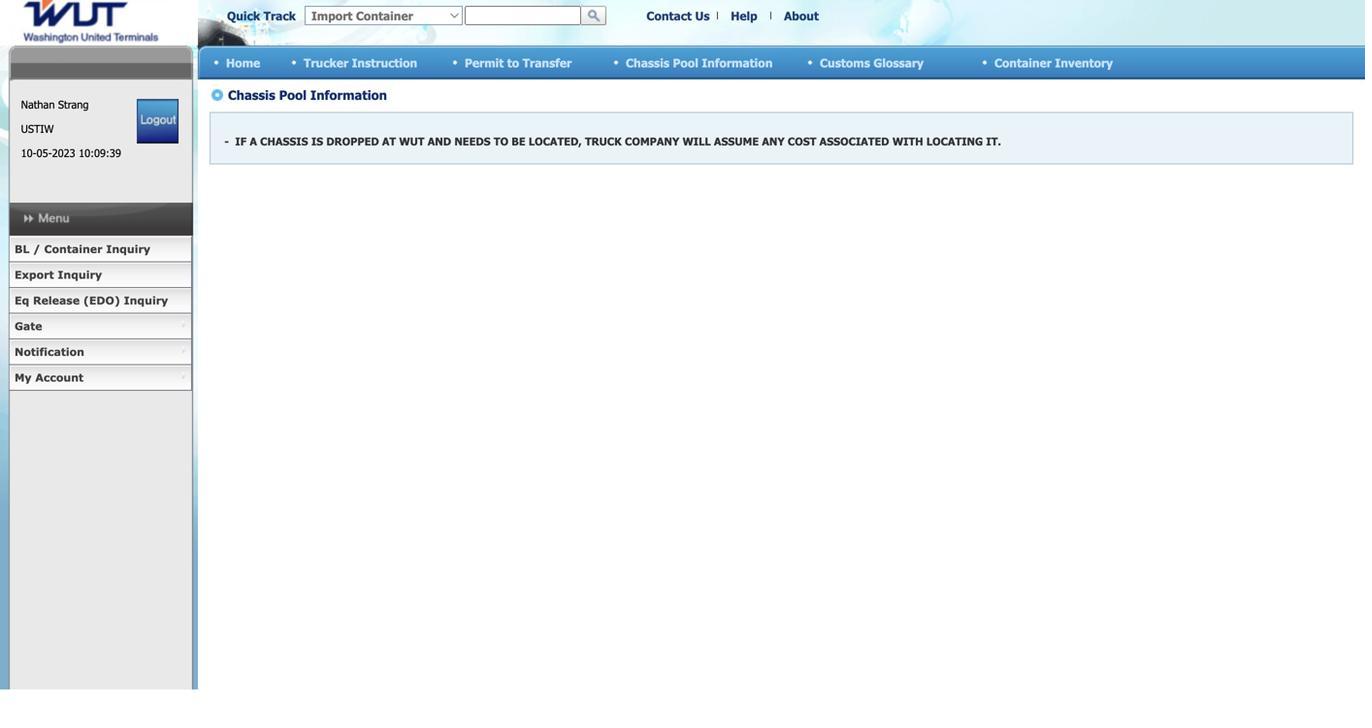 Task type: vqa. For each thing, say whether or not it's contained in the screenshot.
the 'to'
yes



Task type: describe. For each thing, give the bounding box(es) containing it.
strang
[[58, 98, 89, 111]]

10-
[[21, 147, 37, 160]]

nathan
[[21, 98, 55, 111]]

trucker instruction
[[304, 56, 418, 70]]

1 vertical spatial container
[[44, 243, 102, 256]]

2023
[[52, 147, 75, 160]]

container inventory
[[995, 56, 1114, 70]]

login image
[[137, 99, 179, 144]]

1 vertical spatial inquiry
[[58, 268, 102, 282]]

bl / container inquiry
[[15, 243, 151, 256]]

eq release (edo) inquiry
[[15, 294, 168, 307]]

chassis
[[626, 56, 670, 70]]

trucker
[[304, 56, 349, 70]]

10:09:39
[[79, 147, 121, 160]]

contact us
[[647, 8, 710, 23]]

transfer
[[523, 56, 572, 70]]

ustiw
[[21, 122, 54, 135]]

quick track
[[227, 8, 296, 23]]

export inquiry
[[15, 268, 102, 282]]

my account
[[15, 371, 84, 384]]

gate
[[15, 320, 42, 333]]

permit to transfer
[[465, 56, 572, 70]]

account
[[35, 371, 84, 384]]

05-
[[37, 147, 52, 160]]

notification
[[15, 346, 84, 359]]

my
[[15, 371, 32, 384]]

about link
[[784, 8, 819, 23]]

help link
[[731, 8, 758, 23]]

eq
[[15, 294, 29, 307]]



Task type: locate. For each thing, give the bounding box(es) containing it.
bl / container inquiry link
[[9, 237, 192, 263]]

us
[[696, 8, 710, 23]]

eq release (edo) inquiry link
[[9, 288, 192, 314]]

None text field
[[465, 6, 581, 25]]

track
[[264, 8, 296, 23]]

pool
[[673, 56, 699, 70]]

customs glossary
[[820, 56, 924, 70]]

inquiry
[[106, 243, 151, 256], [58, 268, 102, 282], [124, 294, 168, 307]]

help
[[731, 8, 758, 23]]

bl
[[15, 243, 30, 256]]

permit
[[465, 56, 504, 70]]

0 horizontal spatial container
[[44, 243, 102, 256]]

2 vertical spatial inquiry
[[124, 294, 168, 307]]

chassis pool information
[[626, 56, 773, 70]]

information
[[702, 56, 773, 70]]

to
[[507, 56, 520, 70]]

gate link
[[9, 314, 192, 340]]

about
[[784, 8, 819, 23]]

inquiry for container
[[106, 243, 151, 256]]

(edo)
[[83, 294, 120, 307]]

customs
[[820, 56, 871, 70]]

export
[[15, 268, 54, 282]]

inquiry for (edo)
[[124, 294, 168, 307]]

nathan strang
[[21, 98, 89, 111]]

release
[[33, 294, 80, 307]]

/
[[33, 243, 41, 256]]

home
[[226, 56, 260, 70]]

contact us link
[[647, 8, 710, 23]]

inventory
[[1056, 56, 1114, 70]]

inquiry up export inquiry link
[[106, 243, 151, 256]]

glossary
[[874, 56, 924, 70]]

1 horizontal spatial container
[[995, 56, 1052, 70]]

container
[[995, 56, 1052, 70], [44, 243, 102, 256]]

instruction
[[352, 56, 418, 70]]

inquiry right (edo)
[[124, 294, 168, 307]]

my account link
[[9, 365, 192, 391]]

container left inventory on the top right of page
[[995, 56, 1052, 70]]

contact
[[647, 8, 692, 23]]

inquiry down bl / container inquiry
[[58, 268, 102, 282]]

notification link
[[9, 340, 192, 365]]

0 vertical spatial container
[[995, 56, 1052, 70]]

quick
[[227, 8, 260, 23]]

10-05-2023 10:09:39
[[21, 147, 121, 160]]

0 vertical spatial inquiry
[[106, 243, 151, 256]]

container up 'export inquiry'
[[44, 243, 102, 256]]

export inquiry link
[[9, 263, 192, 288]]



